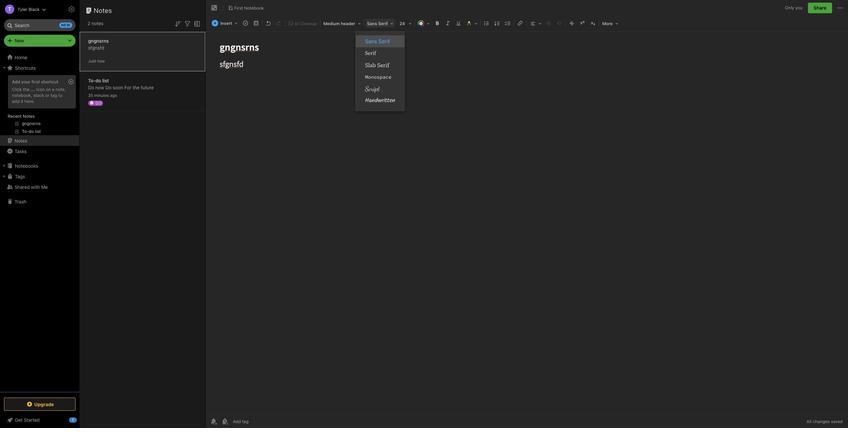 Task type: locate. For each thing, give the bounding box(es) containing it.
7
[[72, 419, 74, 423]]

upgrade button
[[4, 398, 76, 412]]

2 do from the left
[[105, 85, 111, 90]]

sans inside font family field
[[367, 21, 377, 26]]

calendar event image
[[251, 19, 261, 28]]

group
[[0, 73, 79, 138]]

new search field
[[9, 19, 72, 31]]

your
[[21, 79, 30, 84]]

serif
[[378, 21, 388, 26], [379, 38, 390, 44], [365, 50, 376, 57], [377, 62, 389, 69]]

note window element
[[206, 0, 848, 429]]

0 horizontal spatial do
[[88, 85, 94, 90]]

superscript image
[[578, 19, 587, 28]]

serif inside serif 'link'
[[365, 50, 376, 57]]

Add filters field
[[184, 19, 192, 28]]

0 vertical spatial sans serif
[[367, 21, 388, 26]]

sans serif inside font family field
[[367, 21, 388, 26]]

tasks button
[[0, 146, 79, 157]]

sans serif inside menu item
[[365, 38, 390, 44]]

1 vertical spatial sans
[[365, 38, 377, 44]]

soon
[[113, 85, 123, 90]]

serif inside font family field
[[378, 21, 388, 26]]

add
[[12, 79, 20, 84]]

expand notebooks image
[[2, 163, 7, 169]]

sans serif up serif 'link'
[[365, 38, 390, 44]]

do
[[88, 85, 94, 90], [105, 85, 111, 90]]

notes up notes
[[94, 7, 112, 14]]

0 vertical spatial now
[[97, 58, 105, 63]]

icon on a note, notebook, stack or tag to add it here.
[[12, 87, 66, 104]]

1 vertical spatial notes
[[23, 114, 35, 119]]

do down "to-"
[[88, 85, 94, 90]]

Heading level field
[[321, 19, 363, 28]]

get
[[15, 418, 23, 423]]

shortcut
[[41, 79, 58, 84]]

italic image
[[443, 19, 453, 28]]

now inside to-do list do now do soon for the future
[[95, 85, 104, 90]]

numbered list image
[[493, 19, 502, 28]]

serif down serif 'link'
[[377, 62, 389, 69]]

home
[[15, 55, 27, 60]]

Help and Learning task checklist field
[[0, 416, 80, 426]]

serif up sans serif link
[[378, 21, 388, 26]]

sans serif up sans serif link
[[367, 21, 388, 26]]

only you
[[785, 5, 803, 10]]

me
[[41, 184, 48, 190]]

now right just
[[97, 58, 105, 63]]

new
[[61, 23, 70, 27]]

35
[[88, 93, 93, 98]]

do
[[96, 78, 101, 83]]

click the ...
[[12, 87, 35, 92]]

2 vertical spatial notes
[[15, 138, 27, 144]]

bold image
[[433, 19, 442, 28]]

do down list
[[105, 85, 111, 90]]

tag
[[51, 93, 57, 98]]

notes link
[[0, 136, 79, 146]]

sans
[[367, 21, 377, 26], [365, 38, 377, 44]]

1 horizontal spatial do
[[105, 85, 111, 90]]

serif up serif 'link'
[[379, 38, 390, 44]]

...
[[31, 87, 35, 92]]

More field
[[600, 19, 621, 28]]

notebook,
[[12, 93, 32, 98]]

now
[[97, 58, 105, 63], [95, 85, 104, 90]]

0 vertical spatial sans
[[367, 21, 377, 26]]

medium
[[323, 21, 340, 26]]

1 horizontal spatial the
[[133, 85, 140, 90]]

to-do list do now do soon for the future
[[88, 78, 154, 90]]

1 vertical spatial sans serif
[[365, 38, 390, 44]]

sans up sans serif link
[[367, 21, 377, 26]]

note,
[[56, 87, 66, 92]]

stack
[[33, 93, 44, 98]]

0 vertical spatial notes
[[94, 7, 112, 14]]

share button
[[808, 3, 832, 13]]

here.
[[24, 99, 35, 104]]

More actions field
[[836, 3, 844, 13]]

sans up serif 'link'
[[365, 38, 377, 44]]

first notebook button
[[226, 3, 266, 13]]

underline image
[[454, 19, 463, 28]]

notes
[[94, 7, 112, 14], [23, 114, 35, 119], [15, 138, 27, 144]]

settings image
[[68, 5, 76, 13]]

the left ...
[[23, 87, 29, 92]]

notes up tasks
[[15, 138, 27, 144]]

recent
[[8, 114, 22, 119]]

View options field
[[192, 19, 201, 28]]

minutes
[[94, 93, 109, 98]]

slab serif
[[365, 62, 389, 69]]

notes right recent
[[23, 114, 35, 119]]

Search text field
[[9, 19, 71, 31]]

insert
[[220, 21, 232, 26]]

handwritten
[[365, 96, 395, 106]]

home link
[[0, 52, 80, 63]]

now down do on the left top
[[95, 85, 104, 90]]

first notebook
[[234, 5, 264, 10]]

upgrade
[[34, 402, 54, 408]]

changes
[[813, 420, 830, 425]]

tree
[[0, 52, 80, 392]]

serif up slab
[[365, 50, 376, 57]]

Highlight field
[[464, 19, 480, 28]]

group containing add your first shortcut
[[0, 73, 79, 138]]

click
[[12, 87, 22, 92]]

Font size field
[[397, 19, 414, 28]]

the inside to-do list do now do soon for the future
[[133, 85, 140, 90]]

recent notes
[[8, 114, 35, 119]]

strikethrough image
[[567, 19, 577, 28]]

serif inside sans serif link
[[379, 38, 390, 44]]

tasks
[[15, 149, 27, 154]]

monospace link
[[356, 71, 405, 83]]

shared
[[15, 184, 30, 190]]

1 vertical spatial now
[[95, 85, 104, 90]]

the right for at the top left of the page
[[133, 85, 140, 90]]



Task type: describe. For each thing, give the bounding box(es) containing it.
serif inside slab serif link
[[377, 62, 389, 69]]

first
[[32, 79, 40, 84]]

tags button
[[0, 171, 79, 182]]

gngnsrns
[[88, 38, 109, 44]]

tree containing home
[[0, 52, 80, 392]]

checklist image
[[503, 19, 513, 28]]

black
[[29, 6, 40, 12]]

script
[[365, 85, 380, 93]]

Font color field
[[416, 19, 432, 28]]

sans inside menu item
[[365, 38, 377, 44]]

35 minutes ago
[[88, 93, 117, 98]]

a
[[52, 87, 54, 92]]

click to collapse image
[[77, 417, 82, 424]]

add filters image
[[184, 20, 192, 28]]

shared with me
[[15, 184, 48, 190]]

all changes saved
[[807, 420, 843, 425]]

Alignment field
[[527, 19, 544, 28]]

handwritten link
[[356, 95, 405, 107]]

with
[[31, 184, 40, 190]]

on
[[46, 87, 51, 92]]

get started
[[15, 418, 40, 423]]

0 horizontal spatial the
[[23, 87, 29, 92]]

24
[[400, 21, 405, 26]]

just
[[88, 58, 96, 63]]

sfgnsfd
[[88, 45, 104, 51]]

subscript image
[[588, 19, 598, 28]]

share
[[814, 5, 827, 11]]

more actions image
[[836, 4, 844, 12]]

add tag image
[[221, 418, 229, 426]]

you
[[796, 5, 803, 10]]

all
[[807, 420, 812, 425]]

notebooks
[[15, 163, 38, 169]]

to-
[[88, 78, 96, 83]]

shared with me link
[[0, 182, 79, 193]]

tyler
[[18, 6, 27, 12]]

add
[[12, 99, 20, 104]]

notebooks link
[[0, 161, 79, 171]]

trash link
[[0, 197, 79, 207]]

1 do from the left
[[88, 85, 94, 90]]

slab
[[365, 62, 376, 69]]

dropdown list menu
[[356, 35, 405, 107]]

it
[[21, 99, 23, 104]]

tyler black
[[18, 6, 40, 12]]

only
[[785, 5, 794, 10]]

add a reminder image
[[210, 418, 218, 426]]

expand note image
[[210, 4, 218, 12]]

header
[[341, 21, 355, 26]]

first
[[234, 5, 243, 10]]

medium header
[[323, 21, 355, 26]]

just now
[[88, 58, 105, 63]]

icon
[[36, 87, 45, 92]]

serif link
[[356, 47, 405, 59]]

Sort options field
[[174, 19, 182, 28]]

monospace
[[365, 74, 392, 80]]

new
[[15, 38, 24, 43]]

shortcuts
[[15, 65, 36, 71]]

future
[[141, 85, 154, 90]]

expand tags image
[[2, 174, 7, 179]]

Note Editor text field
[[206, 32, 848, 415]]

Account field
[[0, 3, 46, 16]]

insert link image
[[516, 19, 525, 28]]

sans serif link
[[356, 35, 405, 47]]

to
[[58, 93, 62, 98]]

notes
[[91, 21, 103, 26]]

undo image
[[264, 19, 273, 28]]

0/3
[[95, 101, 102, 106]]

more
[[602, 21, 613, 26]]

for
[[124, 85, 131, 90]]

list
[[102, 78, 109, 83]]

2 notes
[[87, 21, 103, 26]]

script link
[[356, 83, 405, 95]]

slab serif link
[[356, 59, 405, 71]]

new button
[[4, 35, 76, 47]]

ago
[[110, 93, 117, 98]]

tags
[[15, 174, 25, 179]]

or
[[45, 93, 49, 98]]

script handwritten
[[365, 85, 395, 106]]

Add tag field
[[232, 419, 282, 425]]

Font family field
[[365, 19, 396, 28]]

bulleted list image
[[482, 19, 491, 28]]

2
[[87, 21, 90, 26]]

add your first shortcut
[[12, 79, 58, 84]]

Insert field
[[210, 19, 240, 28]]

trash
[[15, 199, 26, 205]]

saved
[[831, 420, 843, 425]]

started
[[24, 418, 40, 423]]

shortcuts button
[[0, 63, 79, 73]]

task image
[[241, 19, 250, 28]]

gngnsrns sfgnsfd
[[88, 38, 109, 51]]

notebook
[[244, 5, 264, 10]]

sans serif menu item
[[356, 35, 405, 47]]



Task type: vqa. For each thing, say whether or not it's contained in the screenshot.
Main element
no



